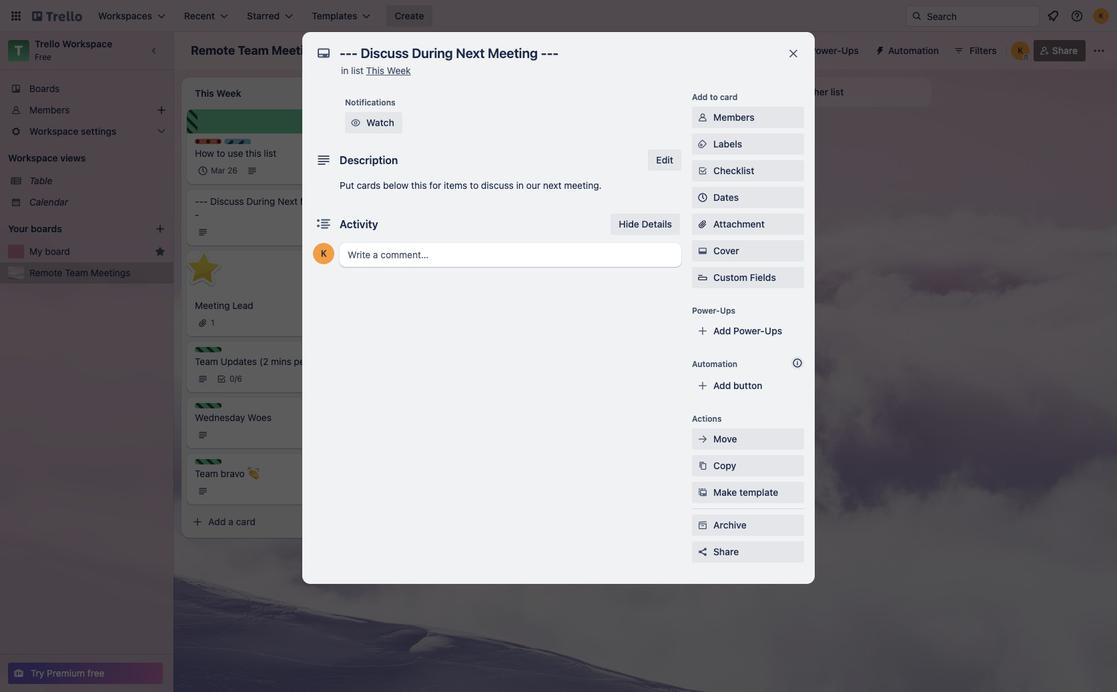 Task type: vqa. For each thing, say whether or not it's contained in the screenshot.
This member is an admin of this board. image at the top right of the page
no



Task type: describe. For each thing, give the bounding box(es) containing it.
week
[[387, 65, 411, 76]]

workspace for workspace visible
[[382, 45, 432, 56]]

artificial
[[470, 233, 505, 245]]

add for add a card
[[208, 516, 226, 527]]

how to use this list
[[195, 148, 277, 159]]

0 for 0 / 6
[[230, 374, 235, 384]]

add a card
[[208, 516, 256, 527]]

brief
[[385, 233, 405, 245]]

woes
[[248, 412, 272, 423]]

meetings inside text box
[[272, 43, 325, 57]]

edit
[[657, 154, 674, 166]]

remote work campaign: the scoop link
[[574, 244, 729, 271]]

next
[[278, 196, 298, 207]]

trello workspace link
[[35, 38, 112, 49]]

add power-ups link
[[692, 320, 805, 342]]

free
[[35, 52, 51, 62]]

0 horizontal spatial 1
[[211, 318, 215, 328]]

/ for 8
[[451, 265, 453, 275]]

fields
[[750, 272, 776, 283]]

the
[[683, 245, 700, 256]]

for
[[430, 180, 442, 191]]

0 horizontal spatial share button
[[692, 541, 805, 563]]

color: green, title: "recurring item" element for team updates (2 mins per team)
[[195, 347, 222, 353]]

views
[[60, 152, 86, 164]]

add another list button
[[750, 77, 932, 107]]

this for for
[[411, 180, 427, 191]]

use
[[228, 148, 243, 159]]

copy link
[[692, 455, 805, 477]]

workspace navigation collapse icon image
[[146, 41, 164, 60]]

discuss
[[481, 180, 514, 191]]

workspace visible
[[382, 45, 462, 56]]

6
[[237, 374, 242, 384]]

team updates (2 mins per team)
[[195, 356, 336, 367]]

ups inside add power-ups link
[[765, 325, 783, 337]]

meeting lead link
[[195, 299, 350, 312]]

put cards below this for items to discuss in our next meeting.
[[340, 180, 602, 191]]

move
[[714, 433, 737, 445]]

this week link
[[366, 65, 411, 76]]

remote team meetings link
[[29, 266, 166, 280]]

custom fields button
[[692, 271, 805, 284]]

hide
[[619, 218, 640, 230]]

visible
[[434, 45, 462, 56]]

search image
[[912, 11, 923, 21]]

share for topmost share 'button'
[[1053, 45, 1078, 56]]

cover
[[714, 245, 740, 256]]

1 vertical spatial ups
[[720, 306, 736, 316]]

labels
[[714, 138, 743, 150]]

remote work campaign: the scoop
[[574, 245, 700, 269]]

add to card
[[692, 92, 738, 102]]

premium
[[47, 668, 85, 679]]

per
[[294, 356, 308, 367]]

my board
[[29, 246, 70, 257]]

add for add another list
[[775, 86, 792, 97]]

campaign
[[461, 116, 503, 127]]

watch
[[367, 117, 394, 128]]

sm image for labels
[[696, 138, 710, 151]]

labels link
[[692, 134, 805, 155]]

0 notifications image
[[1046, 8, 1062, 24]]

free
[[87, 668, 105, 679]]

automation inside button
[[889, 45, 939, 56]]

team bravo 👏
[[195, 468, 259, 479]]

remote team meetings inside text box
[[191, 43, 325, 57]]

this
[[366, 65, 385, 76]]

this for list
[[246, 148, 262, 159]]

1 vertical spatial automation
[[692, 359, 738, 369]]

board link
[[473, 40, 530, 61]]

/ for 6
[[235, 374, 237, 384]]

boards
[[31, 223, 62, 234]]

items
[[444, 180, 468, 191]]

board
[[496, 45, 522, 56]]

sm image for archive
[[696, 519, 710, 532]]

0 vertical spatial list
[[351, 65, 364, 76]]

cover link
[[692, 240, 805, 262]]

wednesday woes link
[[195, 411, 350, 425]]

color: red, title: none image
[[195, 139, 222, 144]]

your boards
[[8, 223, 62, 234]]

primary element
[[0, 0, 1118, 32]]

Mar 26 checkbox
[[195, 163, 242, 179]]

sm image for members
[[696, 111, 710, 124]]

trello workspace free
[[35, 38, 112, 62]]

card for add a card
[[236, 516, 256, 527]]

dates
[[714, 192, 739, 203]]

our
[[527, 180, 541, 191]]

filters button
[[950, 40, 1001, 61]]

add for add power-ups
[[714, 325, 731, 337]]

copy
[[714, 460, 737, 471]]

updates
[[221, 356, 257, 367]]

calendar
[[29, 196, 68, 208]]

brief discussion on artificial harmony link
[[385, 233, 539, 259]]

another
[[795, 86, 829, 97]]

meeting lead
[[195, 300, 253, 311]]

0 / 8
[[446, 265, 458, 275]]

in list this week
[[341, 65, 411, 76]]

automation button
[[870, 40, 947, 61]]

(2
[[260, 356, 269, 367]]

make template
[[714, 487, 779, 498]]

calendar link
[[29, 196, 166, 209]]

workspace visible button
[[358, 40, 470, 61]]

1 vertical spatial power-
[[692, 306, 720, 316]]

members for the left members link
[[29, 104, 70, 116]]

add a card button
[[187, 511, 334, 533]]

sm image for make template
[[696, 486, 710, 499]]

discussion
[[407, 233, 454, 245]]

1 vertical spatial kendallparks02 (kendallparks02) image
[[1011, 41, 1030, 60]]

trello
[[35, 38, 60, 49]]

0 for 0 / 8
[[446, 265, 451, 275]]

your
[[8, 223, 28, 234]]

activity
[[340, 218, 378, 230]]

1 horizontal spatial in
[[516, 180, 524, 191]]

starred icon image
[[155, 246, 166, 257]]

meeting.
[[564, 180, 602, 191]]

0 horizontal spatial in
[[341, 65, 349, 76]]



Task type: locate. For each thing, give the bounding box(es) containing it.
discuss
[[210, 196, 244, 207]]

sm image inside move link
[[696, 433, 710, 446]]

/ down brief discussion on artificial harmony
[[451, 265, 453, 275]]

0 vertical spatial color: green, title: "recurring item" element
[[195, 347, 222, 353]]

1 horizontal spatial share button
[[1034, 40, 1086, 61]]

power-ups button
[[784, 40, 867, 61]]

3 color: green, title: "recurring item" element from the top
[[195, 459, 222, 465]]

1 vertical spatial /
[[235, 374, 237, 384]]

automation up add button
[[692, 359, 738, 369]]

list inside "link"
[[264, 148, 277, 159]]

1 vertical spatial meetings
[[91, 267, 131, 278]]

boards
[[29, 83, 60, 94]]

list right another
[[831, 86, 844, 97]]

workspace
[[62, 38, 112, 49], [382, 45, 432, 56], [8, 152, 58, 164]]

1 horizontal spatial to
[[470, 180, 479, 191]]

2 vertical spatial remote
[[29, 267, 62, 278]]

workspace for workspace views
[[8, 152, 58, 164]]

0 vertical spatial meetings
[[272, 43, 325, 57]]

remote for remote team meetings link
[[29, 267, 62, 278]]

members
[[29, 104, 70, 116], [714, 112, 755, 123]]

this right use
[[246, 148, 262, 159]]

None text field
[[333, 41, 774, 65]]

add button
[[714, 380, 763, 391]]

0 vertical spatial 0
[[446, 265, 451, 275]]

workspace views
[[8, 152, 86, 164]]

to for card
[[710, 92, 718, 102]]

power-ups down custom
[[692, 306, 736, 316]]

2 horizontal spatial kendallparks02 (kendallparks02) image
[[1094, 8, 1110, 24]]

0 vertical spatial 1
[[419, 265, 423, 275]]

workspace up week
[[382, 45, 432, 56]]

0 left '6'
[[230, 374, 235, 384]]

2 horizontal spatial remote
[[574, 245, 607, 256]]

remote inside remote work campaign: the scoop
[[574, 245, 607, 256]]

hide details
[[619, 218, 672, 230]]

checklist
[[714, 165, 755, 176]]

ups up add another list button
[[842, 45, 859, 56]]

in down star or unstar board image
[[341, 65, 349, 76]]

color: green, title: "recurring item" element up updates
[[195, 347, 222, 353]]

0 horizontal spatial members
[[29, 104, 70, 116]]

2 vertical spatial color: green, title: "recurring item" element
[[195, 459, 222, 465]]

my board link
[[29, 245, 150, 258]]

members link down boards on the top left of the page
[[0, 99, 174, 121]]

hide details link
[[611, 214, 680, 235]]

3 sm image from the top
[[696, 459, 710, 473]]

share button
[[1034, 40, 1086, 61], [692, 541, 805, 563]]

power-ups up add another list button
[[811, 45, 859, 56]]

bravo
[[221, 468, 245, 479]]

1 vertical spatial remote
[[574, 245, 607, 256]]

sm image left watch
[[349, 116, 363, 130]]

add for add button
[[714, 380, 731, 391]]

1 horizontal spatial ups
[[765, 325, 783, 337]]

below
[[383, 180, 409, 191]]

card inside button
[[236, 516, 256, 527]]

1 horizontal spatial automation
[[889, 45, 939, 56]]

0 vertical spatial automation
[[889, 45, 939, 56]]

to up labels
[[710, 92, 718, 102]]

power-ups inside button
[[811, 45, 859, 56]]

--- discuss during next meeting -- - link
[[195, 195, 350, 222]]

meetings left star or unstar board image
[[272, 43, 325, 57]]

color: green, title: "recurring item" element for team bravo 👏
[[195, 459, 222, 465]]

create
[[395, 10, 424, 21]]

show menu image
[[1093, 44, 1106, 57]]

list right use
[[264, 148, 277, 159]]

4 sm image from the top
[[696, 486, 710, 499]]

1 horizontal spatial remote team meetings
[[191, 43, 325, 57]]

power- up another
[[811, 45, 842, 56]]

filters
[[970, 45, 997, 56]]

template
[[740, 487, 779, 498]]

sm image left archive
[[696, 519, 710, 532]]

during
[[247, 196, 275, 207]]

sm image inside copy link
[[696, 459, 710, 473]]

0 horizontal spatial card
[[236, 516, 256, 527]]

power-ups
[[811, 45, 859, 56], [692, 306, 736, 316]]

team inside text box
[[238, 43, 269, 57]]

1 vertical spatial this
[[411, 180, 427, 191]]

team)
[[311, 356, 336, 367]]

next
[[543, 180, 562, 191]]

1 sm image from the top
[[696, 244, 710, 258]]

checklist button
[[692, 160, 805, 182]]

0 vertical spatial kendallparks02 (kendallparks02) image
[[1094, 8, 1110, 24]]

1 horizontal spatial /
[[451, 265, 453, 275]]

2 vertical spatial kendallparks02 (kendallparks02) image
[[313, 243, 335, 264]]

1 for scoop
[[609, 276, 613, 286]]

edit button
[[649, 150, 682, 171]]

power- down custom
[[692, 306, 720, 316]]

1 horizontal spatial power-
[[734, 325, 765, 337]]

make template link
[[692, 482, 805, 503]]

meeting left lead
[[195, 300, 230, 311]]

Write a comment text field
[[340, 243, 682, 267]]

details
[[642, 218, 672, 230]]

1 horizontal spatial 0
[[446, 265, 451, 275]]

0 vertical spatial to
[[710, 92, 718, 102]]

2 horizontal spatial power-
[[811, 45, 842, 56]]

0 horizontal spatial meeting
[[195, 300, 230, 311]]

0 horizontal spatial this
[[246, 148, 262, 159]]

0 horizontal spatial members link
[[0, 99, 174, 121]]

share button down 0 notifications image
[[1034, 40, 1086, 61]]

1 down harmony
[[419, 265, 423, 275]]

Board name text field
[[184, 40, 332, 61]]

share down archive
[[714, 546, 739, 558]]

2 horizontal spatial list
[[831, 86, 844, 97]]

1 horizontal spatial kendallparks02 (kendallparks02) image
[[1011, 41, 1030, 60]]

workspace right trello
[[62, 38, 112, 49]]

workspace inside button
[[382, 45, 432, 56]]

members up labels
[[714, 112, 755, 123]]

card up labels
[[720, 92, 738, 102]]

2 vertical spatial ups
[[765, 325, 783, 337]]

sm image inside archive link
[[696, 519, 710, 532]]

color: green, title: "recurring item" element up team bravo 👏
[[195, 459, 222, 465]]

kendallparks02 (kendallparks02) image
[[1094, 8, 1110, 24], [1011, 41, 1030, 60], [313, 243, 335, 264]]

0 horizontal spatial meetings
[[91, 267, 131, 278]]

power- inside button
[[811, 45, 842, 56]]

to left use
[[217, 148, 225, 159]]

sm image inside watch button
[[349, 116, 363, 130]]

1 vertical spatial color: green, title: "recurring item" element
[[195, 403, 222, 409]]

share
[[1053, 45, 1078, 56], [714, 546, 739, 558]]

0 horizontal spatial list
[[264, 148, 277, 159]]

0
[[446, 265, 451, 275], [230, 374, 235, 384]]

1 horizontal spatial members
[[714, 112, 755, 123]]

2 horizontal spatial workspace
[[382, 45, 432, 56]]

mins
[[271, 356, 292, 367]]

remote up the scoop
[[574, 245, 607, 256]]

0 horizontal spatial power-ups
[[692, 306, 736, 316]]

workspace up table
[[8, 152, 58, 164]]

0 vertical spatial share button
[[1034, 40, 1086, 61]]

add button button
[[692, 375, 805, 397]]

meeting inside --- discuss during next meeting -- -
[[300, 196, 335, 207]]

1 horizontal spatial share
[[1053, 45, 1078, 56]]

sm image for move
[[696, 433, 710, 446]]

1 vertical spatial remote team meetings
[[29, 267, 131, 278]]

brief discussion on artificial harmony
[[385, 233, 505, 258]]

sm image left make
[[696, 486, 710, 499]]

card
[[720, 92, 738, 102], [236, 516, 256, 527]]

sm image for copy
[[696, 459, 710, 473]]

0 vertical spatial card
[[720, 92, 738, 102]]

Search field
[[923, 6, 1040, 26]]

1 horizontal spatial members link
[[692, 107, 805, 128]]

0 horizontal spatial to
[[217, 148, 225, 159]]

color: green, title: "recurring item" element up wednesday
[[195, 403, 222, 409]]

sm image
[[696, 244, 710, 258], [696, 433, 710, 446], [696, 459, 710, 473], [696, 486, 710, 499], [696, 519, 710, 532]]

0 horizontal spatial automation
[[692, 359, 738, 369]]

0 vertical spatial power-ups
[[811, 45, 859, 56]]

--- discuss during next meeting -- -
[[195, 196, 346, 220]]

create button
[[387, 5, 432, 27]]

1 vertical spatial card
[[236, 516, 256, 527]]

remote for remote work campaign: the scoop link
[[574, 245, 607, 256]]

list left this
[[351, 65, 364, 76]]

1 horizontal spatial power-ups
[[811, 45, 859, 56]]

0 vertical spatial in
[[341, 65, 349, 76]]

your boards with 2 items element
[[8, 221, 135, 237]]

8
[[453, 265, 458, 275]]

sm image down 'actions'
[[696, 433, 710, 446]]

remote
[[191, 43, 235, 57], [574, 245, 607, 256], [29, 267, 62, 278]]

on
[[457, 233, 467, 245]]

mar 26
[[211, 166, 238, 176]]

meeting right the next
[[300, 196, 335, 207]]

2 horizontal spatial ups
[[842, 45, 859, 56]]

1 vertical spatial list
[[831, 86, 844, 97]]

table link
[[29, 174, 166, 188]]

workspace inside trello workspace free
[[62, 38, 112, 49]]

in left our
[[516, 180, 524, 191]]

1 for harmony
[[419, 265, 423, 275]]

custom fields
[[714, 272, 776, 283]]

0 horizontal spatial workspace
[[8, 152, 58, 164]]

sm image for cover
[[696, 244, 710, 258]]

sm image inside cover link
[[696, 244, 710, 258]]

2 vertical spatial to
[[470, 180, 479, 191]]

to inside "link"
[[217, 148, 225, 159]]

how
[[195, 148, 214, 159]]

1 vertical spatial meeting
[[195, 300, 230, 311]]

kendallparks02 (kendallparks02) image inside primary element
[[1094, 8, 1110, 24]]

0 vertical spatial power-
[[811, 45, 842, 56]]

try premium free button
[[8, 663, 163, 684]]

attachment button
[[692, 214, 805, 235]]

to right items
[[470, 180, 479, 191]]

1 horizontal spatial meetings
[[272, 43, 325, 57]]

sm image inside labels link
[[696, 138, 710, 151]]

remote right workspace navigation collapse icon
[[191, 43, 235, 57]]

2 horizontal spatial to
[[710, 92, 718, 102]]

1 vertical spatial in
[[516, 180, 524, 191]]

1 vertical spatial 1
[[609, 276, 613, 286]]

board
[[45, 246, 70, 257]]

2 horizontal spatial 1
[[609, 276, 613, 286]]

2 vertical spatial power-
[[734, 325, 765, 337]]

power-
[[811, 45, 842, 56], [692, 306, 720, 316], [734, 325, 765, 337]]

color: sky, title: none image
[[224, 139, 251, 144]]

members for right members link
[[714, 112, 755, 123]]

sm image for watch
[[349, 116, 363, 130]]

26
[[228, 166, 238, 176]]

this inside how to use this list "link"
[[246, 148, 262, 159]]

sm image left copy
[[696, 459, 710, 473]]

sm image left cover
[[696, 244, 710, 258]]

0 vertical spatial remote team meetings
[[191, 43, 325, 57]]

2 sm image from the top
[[696, 433, 710, 446]]

1 vertical spatial 0
[[230, 374, 235, 384]]

meetings down my board link
[[91, 267, 131, 278]]

2 vertical spatial list
[[264, 148, 277, 159]]

to for use
[[217, 148, 225, 159]]

card for add to card
[[720, 92, 738, 102]]

meetings
[[272, 43, 325, 57], [91, 267, 131, 278]]

add for add to card
[[692, 92, 708, 102]]

add board image
[[155, 224, 166, 234]]

scoop
[[574, 258, 602, 269]]

share for leftmost share 'button'
[[714, 546, 739, 558]]

0 horizontal spatial power-
[[692, 306, 720, 316]]

automation
[[889, 45, 939, 56], [692, 359, 738, 369]]

0 vertical spatial ups
[[842, 45, 859, 56]]

t link
[[8, 40, 29, 61]]

1 horizontal spatial 1
[[419, 265, 423, 275]]

1 horizontal spatial workspace
[[62, 38, 112, 49]]

remote down my board
[[29, 267, 62, 278]]

0 vertical spatial this
[[246, 148, 262, 159]]

0 horizontal spatial 0
[[230, 374, 235, 384]]

#embraceremote
[[385, 116, 459, 127]]

remote inside text box
[[191, 43, 235, 57]]

add another list
[[775, 86, 844, 97]]

1 down work
[[609, 276, 613, 286]]

open information menu image
[[1071, 9, 1084, 23]]

sm image inside the make template link
[[696, 486, 710, 499]]

0 horizontal spatial remote
[[29, 267, 62, 278]]

2 vertical spatial 1
[[211, 318, 215, 328]]

this left for
[[411, 180, 427, 191]]

/
[[451, 265, 453, 275], [235, 374, 237, 384]]

0 vertical spatial remote
[[191, 43, 235, 57]]

1 vertical spatial share button
[[692, 541, 805, 563]]

actions
[[692, 414, 722, 424]]

sm image
[[696, 111, 710, 124], [349, 116, 363, 130], [696, 138, 710, 151]]

members link up labels link
[[692, 107, 805, 128]]

list inside button
[[831, 86, 844, 97]]

members link
[[0, 99, 174, 121], [692, 107, 805, 128]]

0 horizontal spatial ups
[[720, 306, 736, 316]]

/ down updates
[[235, 374, 237, 384]]

watch button
[[345, 112, 402, 134]]

how to use this list link
[[195, 147, 350, 160]]

button
[[734, 380, 763, 391]]

list
[[351, 65, 364, 76], [831, 86, 844, 97], [264, 148, 277, 159]]

card right the a
[[236, 516, 256, 527]]

0 horizontal spatial remote team meetings
[[29, 267, 131, 278]]

0 horizontal spatial kendallparks02 (kendallparks02) image
[[313, 243, 335, 264]]

ups
[[842, 45, 859, 56], [720, 306, 736, 316], [765, 325, 783, 337]]

5 sm image from the top
[[696, 519, 710, 532]]

1 down meeting lead
[[211, 318, 215, 328]]

wednesday woes
[[195, 412, 272, 423]]

make
[[714, 487, 737, 498]]

sm image left labels
[[696, 138, 710, 151]]

1 horizontal spatial meeting
[[300, 196, 335, 207]]

0 vertical spatial share
[[1053, 45, 1078, 56]]

update
[[506, 116, 536, 127]]

dates button
[[692, 187, 805, 208]]

automation down search image
[[889, 45, 939, 56]]

ups down fields
[[765, 325, 783, 337]]

1 color: green, title: "recurring item" element from the top
[[195, 347, 222, 353]]

remote team meetings
[[191, 43, 325, 57], [29, 267, 131, 278]]

1 horizontal spatial this
[[411, 180, 427, 191]]

0 horizontal spatial share
[[714, 546, 739, 558]]

color: green, title: "recurring item" element
[[195, 347, 222, 353], [195, 403, 222, 409], [195, 459, 222, 465]]

add power-ups
[[714, 325, 783, 337]]

power- down "custom fields" button
[[734, 325, 765, 337]]

star or unstar board image
[[340, 45, 350, 56]]

sm image down add to card
[[696, 111, 710, 124]]

ups inside the power-ups button
[[842, 45, 859, 56]]

1 vertical spatial share
[[714, 546, 739, 558]]

0 vertical spatial meeting
[[300, 196, 335, 207]]

color: green, title: "recurring item" element for wednesday woes
[[195, 403, 222, 409]]

1 horizontal spatial card
[[720, 92, 738, 102]]

share left show menu 'image'
[[1053, 45, 1078, 56]]

2 color: green, title: "recurring item" element from the top
[[195, 403, 222, 409]]

1 horizontal spatial remote
[[191, 43, 235, 57]]

create from template… image
[[721, 355, 732, 365]]

0 vertical spatial /
[[451, 265, 453, 275]]

1 horizontal spatial list
[[351, 65, 364, 76]]

1 vertical spatial power-ups
[[692, 306, 736, 316]]

customize views image
[[536, 44, 550, 57]]

ups up add power-ups
[[720, 306, 736, 316]]

1 vertical spatial to
[[217, 148, 225, 159]]

try premium free
[[31, 668, 105, 679]]

share button down archive link
[[692, 541, 805, 563]]

0 horizontal spatial /
[[235, 374, 237, 384]]

0 left '8'
[[446, 265, 451, 275]]

members down boards on the top left of the page
[[29, 104, 70, 116]]



